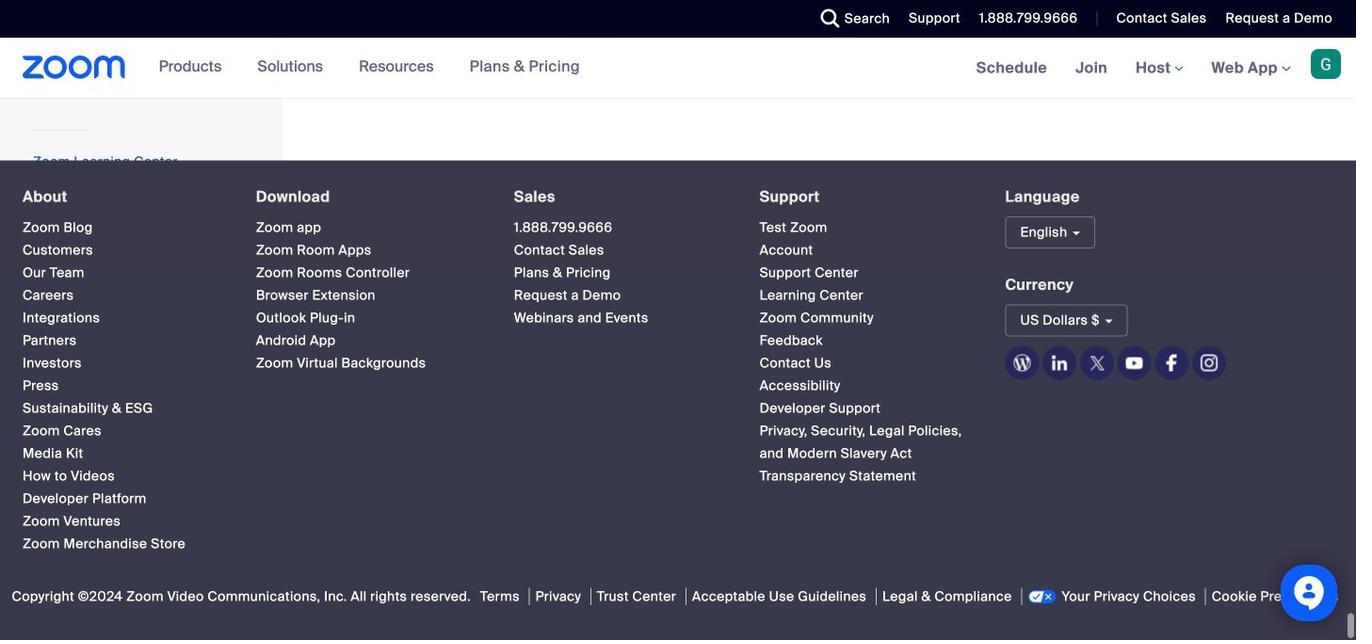 Task type: describe. For each thing, give the bounding box(es) containing it.
admin menu menu
[[0, 0, 277, 83]]



Task type: locate. For each thing, give the bounding box(es) containing it.
meetings navigation
[[963, 38, 1357, 99]]

zoom logo image
[[23, 56, 126, 79]]

4 heading from the left
[[760, 189, 972, 206]]

profile picture image
[[1312, 49, 1342, 79]]

product information navigation
[[145, 38, 594, 98]]

3 heading from the left
[[514, 189, 726, 206]]

1 heading from the left
[[23, 189, 222, 206]]

2 heading from the left
[[256, 189, 480, 206]]

heading
[[23, 189, 222, 206], [256, 189, 480, 206], [514, 189, 726, 206], [760, 189, 972, 206]]

banner
[[0, 38, 1357, 99]]



Task type: vqa. For each thing, say whether or not it's contained in the screenshot.
THE ZOOM LOGO
yes



